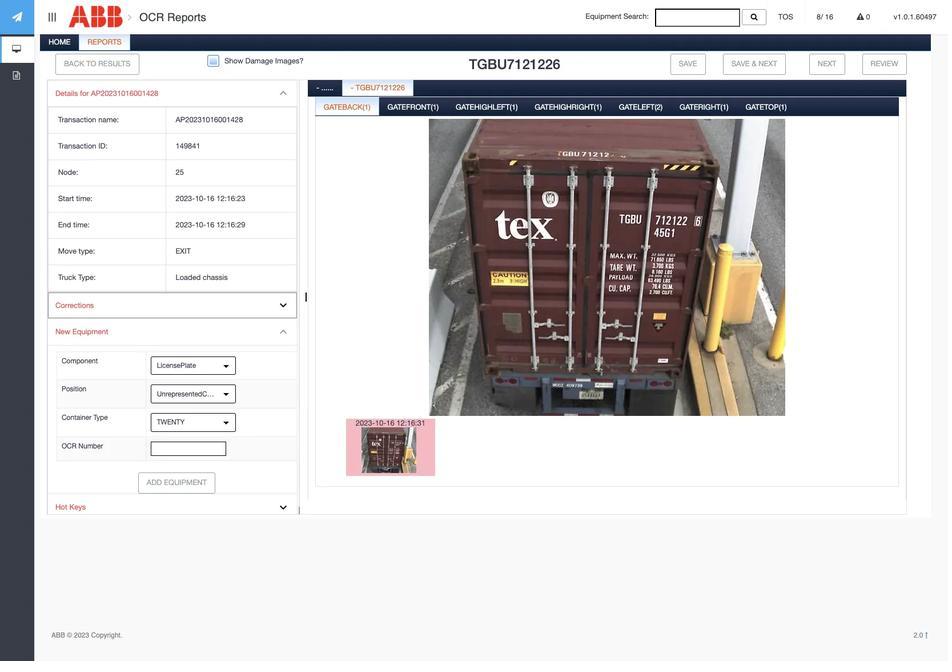 Task type: locate. For each thing, give the bounding box(es) containing it.
10- for 12:16:23
[[195, 194, 206, 203]]

10- up 2023-10-16 12:16:29
[[195, 194, 206, 203]]

16 right '8/'
[[825, 13, 834, 21]]

node:
[[58, 168, 78, 177]]

transaction for transaction name:
[[58, 116, 96, 124]]

next right &
[[759, 59, 778, 68]]

equipment inside button
[[164, 478, 207, 487]]

start time:
[[58, 194, 92, 203]]

equipment inside "link"
[[72, 328, 108, 336]]

ap20231016001428 inside details for ap20231016001428 link
[[91, 89, 158, 98]]

details
[[55, 89, 78, 98]]

0 vertical spatial time:
[[76, 194, 92, 203]]

1 vertical spatial tgbu7121226
[[356, 83, 405, 92]]

16 inside tab list
[[386, 419, 395, 427]]

2 vertical spatial 10-
[[375, 419, 386, 427]]

2 menu item from the top
[[48, 319, 298, 494]]

0 horizontal spatial equipment
[[72, 328, 108, 336]]

tab list containing - ......
[[308, 77, 907, 522]]

0 vertical spatial ap20231016001428
[[91, 89, 158, 98]]

2 - from the left
[[351, 83, 354, 92]]

0 horizontal spatial ap20231016001428
[[91, 89, 158, 98]]

reports inside tgbu7121226 'tab list'
[[88, 38, 122, 46]]

©
[[67, 631, 72, 639]]

type:
[[78, 273, 96, 282]]

v1.0.1.60497
[[894, 13, 937, 21]]

transaction for transaction id:
[[58, 142, 96, 150]]

row group containing transaction name:
[[49, 108, 297, 291]]

save
[[679, 59, 698, 68], [732, 59, 750, 68]]

0 vertical spatial equipment
[[586, 12, 622, 21]]

10- left the 12:16:31
[[375, 419, 386, 427]]

end time:
[[58, 221, 90, 229]]

2 vertical spatial equipment
[[164, 478, 207, 487]]

gateright(1) link
[[672, 96, 737, 119]]

gateleft(2) link
[[611, 96, 671, 119]]

hot keys
[[55, 503, 86, 511]]

0 button
[[846, 0, 882, 34]]

show damage images?
[[225, 57, 304, 65]]

2023- up exit
[[176, 221, 195, 229]]

1 horizontal spatial next
[[818, 59, 837, 68]]

equipment right new
[[72, 328, 108, 336]]

gatefront(1) link
[[380, 96, 447, 119]]

2023
[[74, 631, 89, 639]]

abb © 2023 copyright.
[[51, 631, 122, 639]]

1 vertical spatial 2023-
[[176, 221, 195, 229]]

move
[[58, 247, 77, 255]]

16 left 12:16:29
[[206, 221, 215, 229]]

1 vertical spatial time:
[[73, 221, 90, 229]]

gateback(1)
[[324, 103, 371, 111]]

transaction up transaction id:
[[58, 116, 96, 124]]

149841
[[176, 142, 200, 150]]

name:
[[98, 116, 119, 124]]

abb
[[51, 631, 65, 639]]

save inside button
[[732, 59, 750, 68]]

0 vertical spatial 2023-
[[176, 194, 195, 203]]

2 vertical spatial 2023-
[[356, 419, 375, 427]]

details for ap20231016001428 link
[[48, 80, 297, 107]]

tab list
[[308, 77, 907, 522], [315, 96, 899, 519]]

home
[[49, 38, 71, 46]]

16
[[825, 13, 834, 21], [206, 194, 215, 203], [206, 221, 215, 229], [386, 419, 395, 427]]

row group
[[49, 108, 297, 291]]

time: for end time:
[[73, 221, 90, 229]]

next down 8/ 16 dropdown button
[[818, 59, 837, 68]]

0 horizontal spatial reports
[[88, 38, 122, 46]]

ap20231016001428
[[91, 89, 158, 98], [176, 116, 243, 124]]

10- inside tab list
[[375, 419, 386, 427]]

2023-
[[176, 194, 195, 203], [176, 221, 195, 229], [356, 419, 375, 427]]

save inside button
[[679, 59, 698, 68]]

gatefront(1)
[[388, 103, 439, 111]]

16 inside dropdown button
[[825, 13, 834, 21]]

add
[[147, 478, 162, 487]]

1 horizontal spatial -
[[351, 83, 354, 92]]

1 vertical spatial reports
[[88, 38, 122, 46]]

1 next from the left
[[759, 59, 778, 68]]

transaction left id:
[[58, 142, 96, 150]]

gateleft(2)
[[619, 103, 663, 111]]

0 vertical spatial reports
[[167, 11, 206, 23]]

......
[[321, 83, 334, 92]]

1 vertical spatial transaction
[[58, 142, 96, 150]]

2023- inside tab list
[[356, 419, 375, 427]]

None text field
[[151, 442, 226, 456]]

10-
[[195, 194, 206, 203], [195, 221, 206, 229], [375, 419, 386, 427]]

1 - from the left
[[317, 83, 319, 92]]

12:16:31
[[397, 419, 426, 427]]

1 transaction from the top
[[58, 116, 96, 124]]

reports
[[167, 11, 206, 23], [88, 38, 122, 46]]

next
[[759, 59, 778, 68], [818, 59, 837, 68]]

0 horizontal spatial ocr
[[62, 442, 77, 450]]

1 horizontal spatial equipment
[[164, 478, 207, 487]]

menu item
[[48, 80, 297, 292], [48, 319, 298, 494]]

2023- down the 25
[[176, 194, 195, 203]]

back to results
[[64, 59, 131, 68]]

8/ 16 button
[[806, 0, 845, 34]]

0 vertical spatial 10-
[[195, 194, 206, 203]]

0 horizontal spatial save
[[679, 59, 698, 68]]

2023-10-16 12:16:29
[[176, 221, 245, 229]]

16 for 2023-10-16 12:16:23
[[206, 194, 215, 203]]

1 save from the left
[[679, 59, 698, 68]]

save left &
[[732, 59, 750, 68]]

tgbu7121226 up gatefront(1)
[[356, 83, 405, 92]]

1 horizontal spatial tgbu7121226
[[469, 56, 561, 72]]

2023- for 2023-10-16 12:16:29
[[176, 221, 195, 229]]

equipment for new equipment
[[72, 328, 108, 336]]

0 horizontal spatial next
[[759, 59, 778, 68]]

2023- for 2023-10-16 12:16:31
[[356, 419, 375, 427]]

back
[[64, 59, 84, 68]]

2 save from the left
[[732, 59, 750, 68]]

transaction
[[58, 116, 96, 124], [58, 142, 96, 150]]

ocr
[[139, 11, 164, 23], [62, 442, 77, 450]]

0 vertical spatial transaction
[[58, 116, 96, 124]]

equipment up hot keys link
[[164, 478, 207, 487]]

details for ap20231016001428
[[55, 89, 158, 98]]

menu containing details for ap20231016001428
[[47, 80, 298, 521]]

tgbu7121226 inside tab list
[[356, 83, 405, 92]]

time: right start
[[76, 194, 92, 203]]

save for save
[[679, 59, 698, 68]]

loaded chassis
[[176, 273, 228, 282]]

new equipment link
[[48, 319, 297, 346]]

0 vertical spatial ocr
[[139, 11, 164, 23]]

save up 'gateright(1)'
[[679, 59, 698, 68]]

1 menu item from the top
[[48, 80, 297, 292]]

time:
[[76, 194, 92, 203], [73, 221, 90, 229]]

menu
[[47, 80, 298, 521]]

ocr for ocr number
[[62, 442, 77, 450]]

2023- for 2023-10-16 12:16:23
[[176, 194, 195, 203]]

1 vertical spatial menu item
[[48, 319, 298, 494]]

16 left 12:16:23
[[206, 194, 215, 203]]

0 horizontal spatial -
[[317, 83, 319, 92]]

10- down 2023-10-16 12:16:23
[[195, 221, 206, 229]]

equipment left search:
[[586, 12, 622, 21]]

1 horizontal spatial ocr
[[139, 11, 164, 23]]

1 vertical spatial ap20231016001428
[[176, 116, 243, 124]]

add equipment
[[147, 478, 207, 487]]

save & next button
[[723, 54, 786, 75]]

navigation
[[0, 0, 34, 89]]

ap20231016001428 up '149841'
[[176, 116, 243, 124]]

ap20231016001428 up 'name:'
[[91, 89, 158, 98]]

16 left the 12:16:31
[[386, 419, 395, 427]]

2023-10-16 12:16:31
[[356, 419, 426, 427]]

0 vertical spatial menu item
[[48, 80, 297, 292]]

tgbu7121226 up gatehighleft(1)
[[469, 56, 561, 72]]

- for - tgbu7121226
[[351, 83, 354, 92]]

1 vertical spatial 10-
[[195, 221, 206, 229]]

-
[[317, 83, 319, 92], [351, 83, 354, 92]]

exit
[[176, 247, 191, 255]]

menu item containing details for ap20231016001428
[[48, 80, 297, 292]]

0
[[865, 13, 871, 21]]

0 horizontal spatial tgbu7121226
[[356, 83, 405, 92]]

review button
[[863, 54, 907, 75]]

- up gateback(1)
[[351, 83, 354, 92]]

ocr inside menu item
[[62, 442, 77, 450]]

keys
[[69, 503, 86, 511]]

2 next from the left
[[818, 59, 837, 68]]

2023- left the 12:16:31
[[356, 419, 375, 427]]

- ......
[[317, 83, 334, 92]]

equipment search:
[[586, 12, 655, 21]]

1 vertical spatial equipment
[[72, 328, 108, 336]]

1 horizontal spatial save
[[732, 59, 750, 68]]

tab list containing gateback(1)
[[315, 96, 899, 519]]

add equipment button
[[138, 473, 216, 494]]

gatehighright(1) link
[[527, 96, 610, 119]]

None field
[[655, 9, 741, 27]]

tgbu7121226
[[469, 56, 561, 72], [356, 83, 405, 92]]

time: right end
[[73, 221, 90, 229]]

2 transaction from the top
[[58, 142, 96, 150]]

- left ......
[[317, 83, 319, 92]]

damage
[[245, 57, 273, 65]]

1 vertical spatial ocr
[[62, 442, 77, 450]]



Task type: vqa. For each thing, say whether or not it's contained in the screenshot.
the name:
yes



Task type: describe. For each thing, give the bounding box(es) containing it.
16 for 2023-10-16 12:16:31
[[386, 419, 395, 427]]

ocr reports
[[136, 11, 206, 23]]

truck type:
[[58, 273, 96, 282]]

menu item containing new equipment
[[48, 319, 298, 494]]

8/ 16
[[817, 13, 834, 21]]

number
[[78, 442, 103, 450]]

- ...... link
[[309, 77, 342, 100]]

gatetop(1) link
[[738, 96, 795, 119]]

copyright.
[[91, 631, 122, 639]]

tgbu7121226 tab list
[[38, 31, 931, 522]]

gatehighleft(1) link
[[448, 96, 526, 119]]

results
[[98, 59, 131, 68]]

tos
[[779, 13, 794, 21]]

type:
[[79, 247, 95, 255]]

bars image
[[47, 13, 57, 22]]

&
[[752, 59, 757, 68]]

row group inside menu item
[[49, 108, 297, 291]]

ocr number
[[62, 442, 103, 450]]

component
[[62, 357, 98, 365]]

loaded
[[176, 273, 201, 282]]

2.0
[[914, 631, 926, 639]]

1 horizontal spatial ap20231016001428
[[176, 116, 243, 124]]

12:16:29
[[217, 221, 245, 229]]

8/
[[817, 13, 823, 21]]

equipment for add equipment
[[164, 478, 207, 487]]

for
[[80, 89, 89, 98]]

review
[[871, 59, 899, 68]]

container type
[[62, 414, 108, 422]]

25
[[176, 168, 184, 177]]

position
[[62, 385, 86, 393]]

next inside the save & next button
[[759, 59, 778, 68]]

12:16:23
[[217, 194, 245, 203]]

gateright(1)
[[680, 103, 729, 111]]

move type:
[[58, 247, 95, 255]]

save button
[[671, 54, 706, 75]]

gatehighleft(1)
[[456, 103, 518, 111]]

gatehighright(1)
[[535, 103, 602, 111]]

type
[[93, 414, 108, 422]]

search:
[[624, 12, 649, 21]]

1 horizontal spatial reports
[[167, 11, 206, 23]]

unrepresentedcontainerposition
[[157, 390, 257, 398]]

back to results button
[[55, 54, 139, 75]]

id:
[[98, 142, 108, 150]]

save & next
[[732, 59, 778, 68]]

search image
[[751, 13, 758, 21]]

save for save & next
[[732, 59, 750, 68]]

16 for 2023-10-16 12:16:29
[[206, 221, 215, 229]]

v1.0.1.60497 button
[[883, 0, 949, 34]]

2023-10-16 12:16:23
[[176, 194, 245, 203]]

show
[[225, 57, 243, 65]]

corrections link
[[48, 292, 297, 319]]

time: for start time:
[[76, 194, 92, 203]]

gateback(1) link
[[316, 96, 379, 119]]

tos button
[[767, 0, 805, 34]]

chassis
[[203, 273, 228, 282]]

- for - ......
[[317, 83, 319, 92]]

menu inside tgbu7121226 'tab list'
[[47, 80, 298, 521]]

10- for 12:16:31
[[375, 419, 386, 427]]

none text field inside menu item
[[151, 442, 226, 456]]

truck
[[58, 273, 76, 282]]

next inside next button
[[818, 59, 837, 68]]

transaction id:
[[58, 142, 108, 150]]

twenty
[[157, 419, 185, 427]]

to
[[86, 59, 96, 68]]

hot
[[55, 503, 67, 511]]

2 horizontal spatial equipment
[[586, 12, 622, 21]]

reports link
[[80, 31, 130, 54]]

new
[[55, 328, 70, 336]]

ocr for ocr reports
[[139, 11, 164, 23]]

corrections
[[55, 301, 94, 310]]

10- for 12:16:29
[[195, 221, 206, 229]]

- tgbu7121226
[[351, 83, 405, 92]]

gatetop(1)
[[746, 103, 787, 111]]

start
[[58, 194, 74, 203]]

long arrow up image
[[926, 632, 929, 639]]

0 vertical spatial tgbu7121226
[[469, 56, 561, 72]]

hot keys link
[[48, 494, 297, 521]]

new equipment
[[55, 328, 108, 336]]

end
[[58, 221, 71, 229]]

images?
[[275, 57, 304, 65]]

- tgbu7121226 link
[[343, 77, 413, 100]]

licenseplate
[[157, 362, 196, 370]]

home link
[[41, 31, 79, 54]]

transaction name:
[[58, 116, 119, 124]]

warning image
[[857, 13, 865, 21]]



